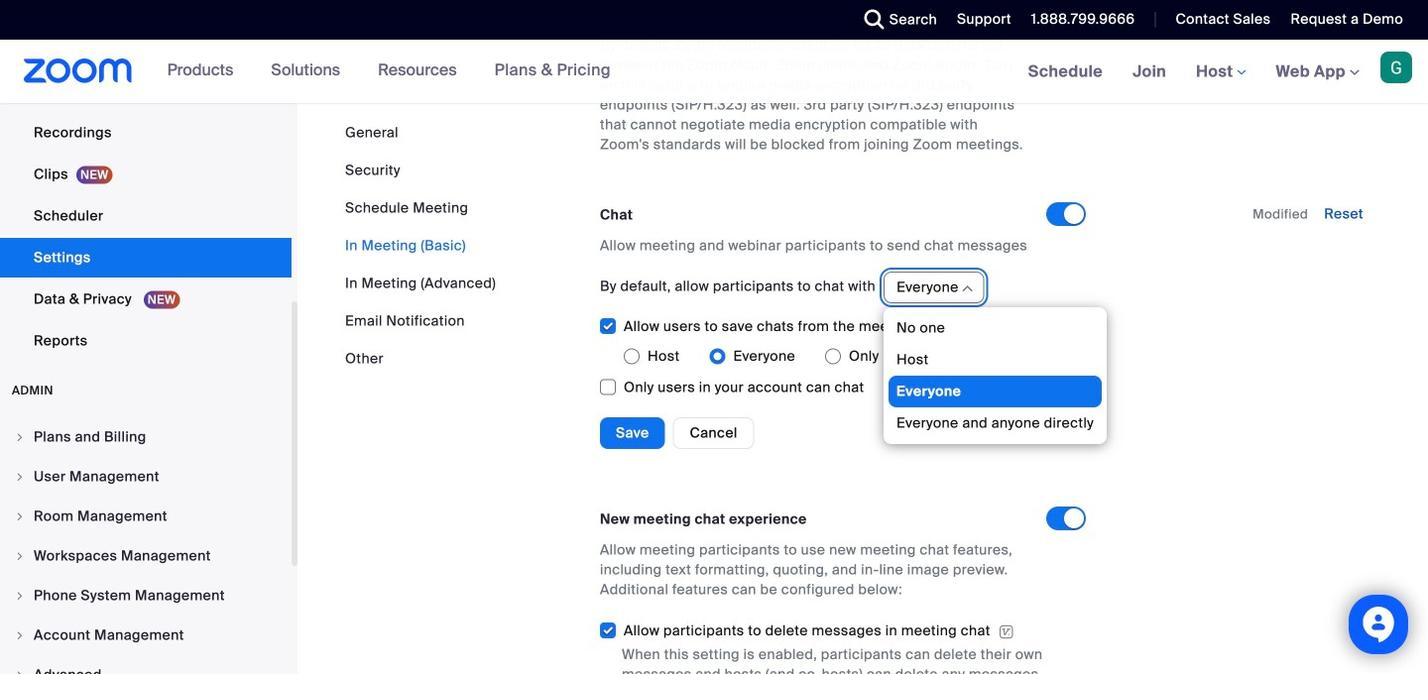Task type: describe. For each thing, give the bounding box(es) containing it.
7 menu item from the top
[[0, 657, 292, 675]]

4 menu item from the top
[[0, 538, 292, 575]]

6 menu item from the top
[[0, 617, 292, 655]]

3 menu item from the top
[[0, 498, 292, 536]]

7 right image from the top
[[14, 670, 26, 675]]

zoom logo image
[[24, 59, 133, 83]]

2 right image from the top
[[14, 471, 26, 483]]

side navigation navigation
[[0, 0, 298, 675]]

3 right image from the top
[[14, 511, 26, 523]]

meetings navigation
[[1013, 40, 1428, 105]]



Task type: vqa. For each thing, say whether or not it's contained in the screenshot.
admin menu menu
yes



Task type: locate. For each thing, give the bounding box(es) containing it.
allow users to save chats from the meeting option group
[[624, 341, 1047, 372]]

product information navigation
[[152, 40, 626, 103]]

2 menu item from the top
[[0, 458, 292, 496]]

menu item
[[0, 419, 292, 456], [0, 458, 292, 496], [0, 498, 292, 536], [0, 538, 292, 575], [0, 577, 292, 615], [0, 617, 292, 655], [0, 657, 292, 675]]

4 right image from the top
[[14, 551, 26, 562]]

banner
[[0, 40, 1428, 105]]

1 menu item from the top
[[0, 419, 292, 456]]

list box
[[889, 312, 1102, 439]]

menu bar
[[345, 123, 496, 369]]

6 right image from the top
[[14, 630, 26, 642]]

personal menu menu
[[0, 0, 292, 363]]

1 right image from the top
[[14, 432, 26, 443]]

profile picture image
[[1381, 52, 1413, 83]]

5 menu item from the top
[[0, 577, 292, 615]]

5 right image from the top
[[14, 590, 26, 602]]

'support version for 'allow participants to delete messages in meeting chat image
[[999, 624, 1014, 641]]

admin menu menu
[[0, 419, 292, 675]]

right image
[[14, 432, 26, 443], [14, 471, 26, 483], [14, 511, 26, 523], [14, 551, 26, 562], [14, 590, 26, 602], [14, 630, 26, 642], [14, 670, 26, 675]]



